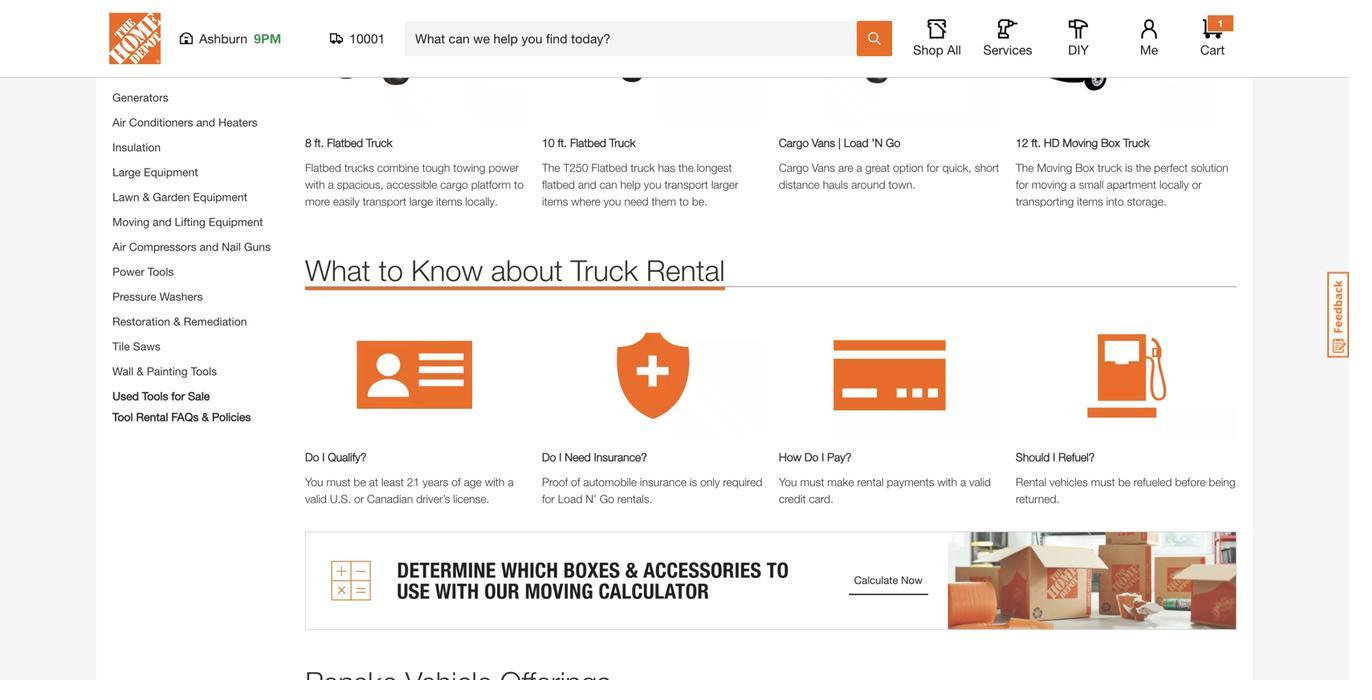 Task type: describe. For each thing, give the bounding box(es) containing it.
years
[[423, 475, 448, 489]]

What can we help you find today? search field
[[415, 22, 856, 55]]

box inside the moving box truck is the perfect solution for moving a small apartment locally or transporting items into storage.
[[1075, 161, 1095, 174]]

tool
[[112, 410, 133, 424]]

equipment for garden
[[193, 190, 247, 204]]

10001
[[349, 31, 385, 46]]

do i need insurance?
[[542, 451, 647, 464]]

wall & painting tools
[[112, 365, 217, 378]]

truck inside "8 ft. flatbed truck" link
[[366, 136, 392, 149]]

insulation
[[112, 141, 161, 154]]

go inside proof of automobile insurance is only required for load n' go rentals.
[[600, 492, 614, 506]]

pay?
[[827, 451, 851, 464]]

distance
[[779, 178, 820, 191]]

insurance
[[640, 475, 687, 489]]

pressure washers
[[112, 290, 203, 303]]

larger
[[711, 178, 738, 191]]

rental vehicles must be refueled before being returned.
[[1016, 475, 1236, 506]]

a inside you must be at least 21 years of age with a valid u.s. or canadian driver's license.
[[508, 475, 514, 489]]

items inside the moving box truck is the perfect solution for moving a small apartment locally or transporting items into storage.
[[1077, 195, 1103, 208]]

lawn & garden equipment
[[112, 190, 247, 204]]

around
[[851, 178, 885, 191]]

the for the t250 flatbed truck has the longest flatbed and can help you transport larger items where you need them to be.
[[542, 161, 560, 174]]

is for only
[[690, 475, 697, 489]]

hd
[[1044, 136, 1060, 149]]

are
[[838, 161, 853, 174]]

driver's
[[416, 492, 450, 506]]

locally.
[[465, 195, 498, 208]]

to inside the t250 flatbed truck has the longest flatbed and can help you transport larger items where you need them to be.
[[679, 195, 689, 208]]

air compressors and nail guns link
[[112, 240, 271, 253]]

painting
[[147, 365, 188, 378]]

truck inside 12 ft. hd moving box truck link
[[1123, 136, 1150, 149]]

cargo for cargo vans are a great option for quick, short distance hauls around town.
[[779, 161, 809, 174]]

& for garden
[[143, 190, 150, 204]]

proof
[[542, 475, 568, 489]]

garden
[[153, 190, 190, 204]]

pressure
[[112, 290, 156, 303]]

the for has
[[679, 161, 694, 174]]

platform
[[471, 178, 511, 191]]

transport inside the t250 flatbed truck has the longest flatbed and can help you transport larger items where you need them to be.
[[665, 178, 708, 191]]

& inside used tools for sale tool rental faqs & policies
[[202, 410, 209, 424]]

age
[[464, 475, 482, 489]]

for inside the moving box truck is the perfect solution for moving a small apartment locally or transporting items into storage.
[[1016, 178, 1029, 191]]

perfect
[[1154, 161, 1188, 174]]

qualify?
[[328, 451, 366, 464]]

should i refuel?
[[1016, 451, 1095, 464]]

automobile
[[583, 475, 637, 489]]

tools up sale
[[191, 365, 217, 378]]

refuel?
[[1059, 451, 1095, 464]]

least
[[381, 475, 404, 489]]

ft. for 12
[[1032, 136, 1041, 149]]

be inside rental vehicles must be refueled before being returned.
[[1118, 475, 1131, 489]]

10 ft. flatbed truck
[[542, 136, 636, 149]]

12 ft. hd moving box truck link
[[1016, 134, 1237, 151]]

t250
[[563, 161, 588, 174]]

or inside you must be at least 21 years of age with a valid u.s. or canadian driver's license.
[[354, 492, 364, 506]]

power
[[489, 161, 519, 174]]

ashburn
[[199, 31, 247, 46]]

truck for small
[[1098, 161, 1122, 174]]

you must be at least 21 years of age with a valid u.s. or canadian driver's license.
[[305, 475, 514, 506]]

and for air compressors and nail guns
[[200, 240, 219, 253]]

drain cleaners and plumbing tools link
[[112, 0, 259, 29]]

8 ft. flatbed truck link
[[305, 134, 526, 151]]

license.
[[453, 492, 490, 506]]

lawn
[[112, 190, 140, 204]]

rentals.
[[617, 492, 652, 506]]

0 vertical spatial box
[[1101, 136, 1120, 149]]

make
[[828, 475, 854, 489]]

flatbed inside flatbed trucks combine tough towing power with a spacious, accessible cargo platform to more easily transport large items locally.
[[305, 161, 341, 174]]

compressors
[[129, 240, 197, 253]]

into
[[1106, 195, 1124, 208]]

power
[[112, 265, 144, 278]]

0 vertical spatial you
[[644, 178, 661, 191]]

12
[[1016, 136, 1028, 149]]

do for do i need insurance?
[[542, 451, 556, 464]]

plumbing
[[212, 0, 259, 12]]

power tools link
[[112, 265, 174, 278]]

trucks
[[344, 161, 374, 174]]

items inside the t250 flatbed truck has the longest flatbed and can help you transport larger items where you need them to be.
[[542, 195, 568, 208]]

know
[[411, 253, 483, 287]]

how
[[779, 451, 802, 464]]

with inside 'you must make rental payments with a valid credit card.'
[[937, 475, 957, 489]]

10001 button
[[330, 31, 385, 47]]

need
[[565, 451, 591, 464]]

determine which boxes & accessories to use with our moving calculator - calculate now image
[[305, 532, 1237, 630]]

care
[[141, 66, 165, 79]]

can
[[600, 178, 617, 191]]

to inside flatbed trucks combine tough towing power with a spacious, accessible cargo platform to more easily transport large items locally.
[[514, 178, 524, 191]]

& for painting
[[137, 365, 144, 378]]

do for do i qualify?
[[305, 451, 319, 464]]

truck for you
[[631, 161, 655, 174]]

ashburn 9pm
[[199, 31, 281, 46]]

cargo
[[440, 178, 468, 191]]

hauls
[[823, 178, 848, 191]]

vans for |
[[812, 136, 835, 149]]

floor for floor cleaners
[[112, 41, 138, 54]]

large
[[410, 195, 433, 208]]

a inside cargo vans are a great option for quick, short distance hauls around town.
[[857, 161, 862, 174]]

must for be
[[326, 475, 351, 489]]

nail
[[222, 240, 241, 253]]

me
[[1140, 42, 1158, 57]]

help
[[620, 178, 641, 191]]

floor cleaners
[[112, 41, 186, 54]]

option
[[893, 161, 924, 174]]

must inside rental vehicles must be refueled before being returned.
[[1091, 475, 1115, 489]]

0 vertical spatial equipment
[[144, 165, 198, 179]]

i for should i refuel?
[[1053, 451, 1055, 464]]

quick,
[[943, 161, 972, 174]]

tools inside used tools for sale tool rental faqs & policies
[[142, 390, 168, 403]]

rental for truck
[[646, 253, 725, 287]]

21
[[407, 475, 420, 489]]

being
[[1209, 475, 1236, 489]]

floor for floor care & refinishers
[[112, 66, 138, 79]]

n'
[[586, 492, 597, 506]]

where
[[571, 195, 601, 208]]

rental for tool
[[136, 410, 168, 424]]

feedback link image
[[1328, 271, 1349, 358]]

a inside flatbed trucks combine tough towing power with a spacious, accessible cargo platform to more easily transport large items locally.
[[328, 178, 334, 191]]

refinishers
[[178, 66, 234, 79]]

cargo vans | load 'n go
[[779, 136, 900, 149]]

card.
[[809, 492, 834, 506]]

used tools for sale tool rental faqs & policies
[[112, 390, 251, 424]]

i for do i qualify?
[[322, 451, 325, 464]]

moving and lifting equipment
[[112, 215, 263, 228]]

3 do from the left
[[805, 451, 819, 464]]

air for air compressors and nail guns
[[112, 240, 126, 253]]

heaters
[[218, 116, 258, 129]]

and up compressors
[[153, 215, 172, 228]]



Task type: locate. For each thing, give the bounding box(es) containing it.
rental down used tools for sale link
[[136, 410, 168, 424]]

1 horizontal spatial items
[[542, 195, 568, 208]]

you for you must be at least 21 years of age with a valid u.s. or canadian driver's license.
[[305, 475, 323, 489]]

vans
[[812, 136, 835, 149], [812, 161, 835, 174]]

with right age
[[485, 475, 505, 489]]

1 vertical spatial air
[[112, 240, 126, 253]]

to left be.
[[679, 195, 689, 208]]

1 horizontal spatial truck
[[1098, 161, 1122, 174]]

only
[[700, 475, 720, 489]]

generators
[[112, 91, 168, 104]]

flatbed down 8
[[305, 161, 341, 174]]

flatbed for the
[[591, 161, 628, 174]]

& right faqs
[[202, 410, 209, 424]]

1 cargo from the top
[[779, 136, 809, 149]]

1 horizontal spatial load
[[844, 136, 869, 149]]

2 i from the left
[[559, 451, 562, 464]]

4 i from the left
[[1053, 451, 1055, 464]]

0 horizontal spatial with
[[305, 178, 325, 191]]

is for the
[[1125, 161, 1133, 174]]

i for do i need insurance?
[[559, 451, 562, 464]]

0 horizontal spatial do
[[305, 451, 319, 464]]

2 must from the left
[[800, 475, 824, 489]]

services button
[[982, 19, 1034, 58]]

0 horizontal spatial ft.
[[315, 136, 324, 149]]

i right should on the bottom right of the page
[[1053, 451, 1055, 464]]

1 vertical spatial to
[[679, 195, 689, 208]]

tools down compressors
[[148, 265, 174, 278]]

flatbed up can
[[591, 161, 628, 174]]

ft. right 10 in the top of the page
[[558, 136, 567, 149]]

with inside flatbed trucks combine tough towing power with a spacious, accessible cargo platform to more easily transport large items locally.
[[305, 178, 325, 191]]

a left the "small"
[[1070, 178, 1076, 191]]

equipment
[[144, 165, 198, 179], [193, 190, 247, 204], [209, 215, 263, 228]]

cleaners for floor
[[141, 41, 186, 54]]

must inside you must be at least 21 years of age with a valid u.s. or canadian driver's license.
[[326, 475, 351, 489]]

1 truck from the left
[[631, 161, 655, 174]]

diy button
[[1053, 19, 1104, 58]]

& right wall
[[137, 365, 144, 378]]

lawn & garden equipment link
[[112, 190, 247, 204]]

air up insulation
[[112, 116, 126, 129]]

about
[[491, 253, 563, 287]]

you inside you must be at least 21 years of age with a valid u.s. or canadian driver's license.
[[305, 475, 323, 489]]

the down 12
[[1016, 161, 1034, 174]]

flatbed trucks combine tough towing power with a spacious, accessible cargo platform to more easily transport large items locally.
[[305, 161, 524, 208]]

3 items from the left
[[1077, 195, 1103, 208]]

floor down drain
[[112, 41, 138, 54]]

valid inside you must be at least 21 years of age with a valid u.s. or canadian driver's license.
[[305, 492, 327, 506]]

equipment for lifting
[[209, 215, 263, 228]]

0 vertical spatial or
[[1192, 178, 1202, 191]]

floor cleaners link
[[112, 41, 186, 54]]

proof of automobile insurance is only required for load n' go rentals.
[[542, 475, 762, 506]]

10
[[542, 136, 555, 149]]

flatbed up the t250
[[570, 136, 606, 149]]

2 cargo from the top
[[779, 161, 809, 174]]

be left at
[[354, 475, 366, 489]]

equipment up lifting
[[193, 190, 247, 204]]

i
[[322, 451, 325, 464], [559, 451, 562, 464], [822, 451, 824, 464], [1053, 451, 1055, 464]]

|
[[838, 136, 841, 149]]

0 vertical spatial vans
[[812, 136, 835, 149]]

0 horizontal spatial you
[[604, 195, 621, 208]]

all
[[947, 42, 961, 57]]

0 vertical spatial go
[[886, 136, 900, 149]]

flatbed for 8
[[327, 136, 363, 149]]

0 horizontal spatial is
[[690, 475, 697, 489]]

valid right payments
[[969, 475, 991, 489]]

1 horizontal spatial to
[[514, 178, 524, 191]]

conditioners
[[129, 116, 193, 129]]

flatbed up trucks
[[327, 136, 363, 149]]

large
[[112, 165, 141, 179]]

items down the "small"
[[1077, 195, 1103, 208]]

load left n'
[[558, 492, 583, 506]]

2 horizontal spatial must
[[1091, 475, 1115, 489]]

1 horizontal spatial you
[[779, 475, 797, 489]]

truck inside the moving box truck is the perfect solution for moving a small apartment locally or transporting items into storage.
[[1098, 161, 1122, 174]]

you for you must make rental payments with a valid credit card.
[[779, 475, 797, 489]]

the home depot logo image
[[109, 13, 161, 64]]

of
[[452, 475, 461, 489], [571, 475, 580, 489]]

truck up "help"
[[631, 161, 655, 174]]

sale
[[188, 390, 210, 403]]

before
[[1175, 475, 1206, 489]]

need
[[624, 195, 649, 208]]

0 vertical spatial moving
[[1063, 136, 1098, 149]]

what to know about truck rental
[[305, 253, 725, 287]]

must up card.
[[800, 475, 824, 489]]

returned.
[[1016, 492, 1060, 506]]

truck up the apartment
[[1123, 136, 1150, 149]]

tile saws
[[112, 340, 161, 353]]

go right 'n in the top right of the page
[[886, 136, 900, 149]]

0 vertical spatial load
[[844, 136, 869, 149]]

transport down 'spacious,'
[[363, 195, 406, 208]]

a right age
[[508, 475, 514, 489]]

transport inside flatbed trucks combine tough towing power with a spacious, accessible cargo platform to more easily transport large items locally.
[[363, 195, 406, 208]]

0 vertical spatial floor
[[112, 41, 138, 54]]

vans for are
[[812, 161, 835, 174]]

of right proof
[[571, 475, 580, 489]]

the up 'flatbed'
[[542, 161, 560, 174]]

you
[[305, 475, 323, 489], [779, 475, 797, 489]]

12 ft. hd moving box truck
[[1016, 136, 1150, 149]]

0 horizontal spatial load
[[558, 492, 583, 506]]

air up power
[[112, 240, 126, 253]]

0 horizontal spatial valid
[[305, 492, 327, 506]]

0 vertical spatial rental
[[646, 253, 725, 287]]

cargo inside cargo vans are a great option for quick, short distance hauls around town.
[[779, 161, 809, 174]]

1 floor from the top
[[112, 41, 138, 54]]

1 horizontal spatial or
[[1192, 178, 1202, 191]]

1 vertical spatial rental
[[136, 410, 168, 424]]

a
[[857, 161, 862, 174], [328, 178, 334, 191], [1070, 178, 1076, 191], [508, 475, 514, 489], [960, 475, 966, 489]]

cleaners up floor care & refinishers link
[[141, 41, 186, 54]]

flatbed inside the t250 flatbed truck has the longest flatbed and can help you transport larger items where you need them to be.
[[591, 161, 628, 174]]

short
[[975, 161, 999, 174]]

0 vertical spatial air
[[112, 116, 126, 129]]

a right are
[[857, 161, 862, 174]]

i left qualify?
[[322, 451, 325, 464]]

flatbed for 10
[[570, 136, 606, 149]]

1 horizontal spatial is
[[1125, 161, 1133, 174]]

for left quick,
[[927, 161, 939, 174]]

them
[[652, 195, 676, 208]]

vans inside "link"
[[812, 136, 835, 149]]

0 vertical spatial transport
[[665, 178, 708, 191]]

vans up hauls
[[812, 161, 835, 174]]

1
[[1218, 18, 1223, 29]]

do up proof
[[542, 451, 556, 464]]

the inside the moving box truck is the perfect solution for moving a small apartment locally or transporting items into storage.
[[1016, 161, 1034, 174]]

1 vertical spatial moving
[[1037, 161, 1072, 174]]

valid inside 'you must make rental payments with a valid credit card.'
[[969, 475, 991, 489]]

valid left u.s.
[[305, 492, 327, 506]]

1 vertical spatial floor
[[112, 66, 138, 79]]

2 you from the left
[[779, 475, 797, 489]]

rental down be.
[[646, 253, 725, 287]]

1 air from the top
[[112, 116, 126, 129]]

lifting
[[175, 215, 206, 228]]

is inside the moving box truck is the perfect solution for moving a small apartment locally or transporting items into storage.
[[1125, 161, 1133, 174]]

1 vertical spatial valid
[[305, 492, 327, 506]]

remediation
[[184, 315, 247, 328]]

a inside 'you must make rental payments with a valid credit card.'
[[960, 475, 966, 489]]

rental inside rental vehicles must be refueled before being returned.
[[1016, 475, 1047, 489]]

load
[[844, 136, 869, 149], [558, 492, 583, 506]]

cleaners inside the "drain cleaners and plumbing tools"
[[142, 0, 186, 12]]

great
[[865, 161, 890, 174]]

a right payments
[[960, 475, 966, 489]]

a up more
[[328, 178, 334, 191]]

1 i from the left
[[322, 451, 325, 464]]

ft. right 8
[[315, 136, 324, 149]]

saws
[[133, 340, 161, 353]]

spacious,
[[337, 178, 383, 191]]

be left refueled
[[1118, 475, 1131, 489]]

1 horizontal spatial the
[[1016, 161, 1034, 174]]

be inside you must be at least 21 years of age with a valid u.s. or canadian driver's license.
[[354, 475, 366, 489]]

items inside flatbed trucks combine tough towing power with a spacious, accessible cargo platform to more easily transport large items locally.
[[436, 195, 462, 208]]

0 vertical spatial valid
[[969, 475, 991, 489]]

go inside the cargo vans | load 'n go "link"
[[886, 136, 900, 149]]

1 horizontal spatial go
[[886, 136, 900, 149]]

a inside the moving box truck is the perfect solution for moving a small apartment locally or transporting items into storage.
[[1070, 178, 1076, 191]]

you down can
[[604, 195, 621, 208]]

3 ft. from the left
[[1032, 136, 1041, 149]]

canadian
[[367, 492, 413, 506]]

transport
[[665, 178, 708, 191], [363, 195, 406, 208]]

town.
[[889, 178, 916, 191]]

insulation link
[[112, 141, 161, 154]]

faqs
[[171, 410, 199, 424]]

with right payments
[[937, 475, 957, 489]]

the t250 flatbed truck has the longest flatbed and can help you transport larger items where you need them to be.
[[542, 161, 738, 208]]

box up the moving box truck is the perfect solution for moving a small apartment locally or transporting items into storage.
[[1101, 136, 1120, 149]]

2 horizontal spatial do
[[805, 451, 819, 464]]

the inside the t250 flatbed truck has the longest flatbed and can help you transport larger items where you need them to be.
[[542, 161, 560, 174]]

2 air from the top
[[112, 240, 126, 253]]

1 vertical spatial go
[[600, 492, 614, 506]]

1 horizontal spatial of
[[571, 475, 580, 489]]

0 horizontal spatial to
[[379, 253, 403, 287]]

to down power on the left of page
[[514, 178, 524, 191]]

credit
[[779, 492, 806, 506]]

0 vertical spatial cleaners
[[142, 0, 186, 12]]

must right vehicles
[[1091, 475, 1115, 489]]

is left only
[[690, 475, 697, 489]]

2 horizontal spatial with
[[937, 475, 957, 489]]

floor left 'care'
[[112, 66, 138, 79]]

moving up moving
[[1037, 161, 1072, 174]]

ft. for 10
[[558, 136, 567, 149]]

cleaners for drain
[[142, 0, 186, 12]]

must for make
[[800, 475, 824, 489]]

load right |
[[844, 136, 869, 149]]

1 you from the left
[[305, 475, 323, 489]]

transporting
[[1016, 195, 1074, 208]]

1 horizontal spatial the
[[1136, 161, 1151, 174]]

1 vertical spatial box
[[1075, 161, 1095, 174]]

2 items from the left
[[542, 195, 568, 208]]

items down 'flatbed'
[[542, 195, 568, 208]]

1 vans from the top
[[812, 136, 835, 149]]

2 horizontal spatial ft.
[[1032, 136, 1041, 149]]

0 horizontal spatial of
[[452, 475, 461, 489]]

1 be from the left
[[354, 475, 366, 489]]

ft. right 12
[[1032, 136, 1041, 149]]

is up the apartment
[[1125, 161, 1133, 174]]

rental
[[857, 475, 884, 489]]

1 horizontal spatial ft.
[[558, 136, 567, 149]]

1 vertical spatial load
[[558, 492, 583, 506]]

truck up combine
[[366, 136, 392, 149]]

you must make rental payments with a valid credit card.
[[779, 475, 991, 506]]

the
[[679, 161, 694, 174], [1136, 161, 1151, 174]]

2 truck from the left
[[1098, 161, 1122, 174]]

2 do from the left
[[542, 451, 556, 464]]

load inside "link"
[[844, 136, 869, 149]]

2 horizontal spatial to
[[679, 195, 689, 208]]

0 horizontal spatial or
[[354, 492, 364, 506]]

1 horizontal spatial rental
[[646, 253, 725, 287]]

truck inside the t250 flatbed truck has the longest flatbed and can help you transport larger items where you need them to be.
[[631, 161, 655, 174]]

must inside 'you must make rental payments with a valid credit card.'
[[800, 475, 824, 489]]

air compressors and nail guns
[[112, 240, 271, 253]]

cargo for cargo vans | load 'n go
[[779, 136, 809, 149]]

0 horizontal spatial be
[[354, 475, 366, 489]]

more
[[305, 195, 330, 208]]

2 vertical spatial moving
[[112, 215, 150, 228]]

 image
[[305, 0, 526, 126], [542, 0, 763, 126], [779, 0, 1000, 126], [1016, 0, 1237, 126], [305, 311, 526, 441], [542, 311, 763, 441], [779, 311, 1000, 441], [1016, 311, 1237, 441]]

or inside the moving box truck is the perfect solution for moving a small apartment locally or transporting items into storage.
[[1192, 178, 1202, 191]]

moving and lifting equipment link
[[112, 215, 263, 228]]

for left sale
[[171, 390, 185, 403]]

air conditioners and heaters link
[[112, 116, 258, 129]]

vans inside cargo vans are a great option for quick, short distance hauls around town.
[[812, 161, 835, 174]]

the right has on the top of the page
[[679, 161, 694, 174]]

with up more
[[305, 178, 325, 191]]

and left heaters
[[196, 116, 215, 129]]

and left nail
[[200, 240, 219, 253]]

2 horizontal spatial items
[[1077, 195, 1103, 208]]

box up the "small"
[[1075, 161, 1095, 174]]

3 i from the left
[[822, 451, 824, 464]]

truck up the "small"
[[1098, 161, 1122, 174]]

how do i pay?
[[779, 451, 851, 464]]

equipment up nail
[[209, 215, 263, 228]]

3 must from the left
[[1091, 475, 1115, 489]]

load inside proof of automobile insurance is only required for load n' go rentals.
[[558, 492, 583, 506]]

1 horizontal spatial must
[[800, 475, 824, 489]]

1 horizontal spatial valid
[[969, 475, 991, 489]]

truck inside 10 ft. flatbed truck link
[[609, 136, 636, 149]]

2 ft. from the left
[[558, 136, 567, 149]]

0 vertical spatial is
[[1125, 161, 1133, 174]]

rental inside used tools for sale tool rental faqs & policies
[[136, 410, 168, 424]]

the inside the moving box truck is the perfect solution for moving a small apartment locally or transporting items into storage.
[[1136, 161, 1151, 174]]

and for air conditioners and heaters
[[196, 116, 215, 129]]

1 vertical spatial you
[[604, 195, 621, 208]]

1 of from the left
[[452, 475, 461, 489]]

air
[[112, 116, 126, 129], [112, 240, 126, 253]]

moving down lawn
[[112, 215, 150, 228]]

or down solution
[[1192, 178, 1202, 191]]

2 vans from the top
[[812, 161, 835, 174]]

you inside 'you must make rental payments with a valid credit card.'
[[779, 475, 797, 489]]

transport up be.
[[665, 178, 708, 191]]

of inside you must be at least 21 years of age with a valid u.s. or canadian driver's license.
[[452, 475, 461, 489]]

1 vertical spatial cleaners
[[141, 41, 186, 54]]

1 items from the left
[[436, 195, 462, 208]]

2 the from the left
[[1136, 161, 1151, 174]]

for inside proof of automobile insurance is only required for load n' go rentals.
[[542, 492, 555, 506]]

tools down drain
[[112, 16, 139, 29]]

large equipment
[[112, 165, 198, 179]]

2 horizontal spatial rental
[[1016, 475, 1047, 489]]

drain
[[112, 0, 139, 12]]

i left pay?
[[822, 451, 824, 464]]

cargo
[[779, 136, 809, 149], [779, 161, 809, 174]]

and inside the "drain cleaners and plumbing tools"
[[189, 0, 208, 12]]

1 horizontal spatial box
[[1101, 136, 1120, 149]]

1 must from the left
[[326, 475, 351, 489]]

0 horizontal spatial you
[[305, 475, 323, 489]]

0 horizontal spatial box
[[1075, 161, 1095, 174]]

do left qualify?
[[305, 451, 319, 464]]

is inside proof of automobile insurance is only required for load n' go rentals.
[[690, 475, 697, 489]]

shop
[[913, 42, 944, 57]]

2 the from the left
[[1016, 161, 1034, 174]]

the up the apartment
[[1136, 161, 1151, 174]]

be
[[354, 475, 366, 489], [1118, 475, 1131, 489]]

for down proof
[[542, 492, 555, 506]]

0 horizontal spatial items
[[436, 195, 462, 208]]

0 horizontal spatial truck
[[631, 161, 655, 174]]

2 vertical spatial rental
[[1016, 475, 1047, 489]]

tools inside the "drain cleaners and plumbing tools"
[[112, 16, 139, 29]]

1 horizontal spatial you
[[644, 178, 661, 191]]

1 horizontal spatial be
[[1118, 475, 1131, 489]]

washers
[[159, 290, 203, 303]]

cleaners
[[142, 0, 186, 12], [141, 41, 186, 54]]

for left moving
[[1016, 178, 1029, 191]]

1 vertical spatial is
[[690, 475, 697, 489]]

combine
[[377, 161, 419, 174]]

2 vertical spatial to
[[379, 253, 403, 287]]

you
[[644, 178, 661, 191], [604, 195, 621, 208]]

used tools for sale link
[[112, 388, 210, 404]]

shop all
[[913, 42, 961, 57]]

vehicles
[[1050, 475, 1088, 489]]

0 horizontal spatial the
[[542, 161, 560, 174]]

with inside you must be at least 21 years of age with a valid u.s. or canadian driver's license.
[[485, 475, 505, 489]]

ft. for 8
[[315, 136, 324, 149]]

moving right hd
[[1063, 136, 1098, 149]]

1 vertical spatial transport
[[363, 195, 406, 208]]

you up the them
[[644, 178, 661, 191]]

1 the from the left
[[542, 161, 560, 174]]

is
[[1125, 161, 1133, 174], [690, 475, 697, 489]]

floor care & refinishers
[[112, 66, 234, 79]]

& right 'care'
[[168, 66, 175, 79]]

you up 'credit'
[[779, 475, 797, 489]]

of left age
[[452, 475, 461, 489]]

or right u.s.
[[354, 492, 364, 506]]

0 horizontal spatial rental
[[136, 410, 168, 424]]

payments
[[887, 475, 934, 489]]

do right how
[[805, 451, 819, 464]]

0 horizontal spatial transport
[[363, 195, 406, 208]]

truck down "where"
[[571, 253, 638, 287]]

and for drain cleaners and plumbing tools
[[189, 0, 208, 12]]

solution
[[1191, 161, 1229, 174]]

i left need
[[559, 451, 562, 464]]

2 vertical spatial equipment
[[209, 215, 263, 228]]

1 horizontal spatial with
[[485, 475, 505, 489]]

0 horizontal spatial the
[[679, 161, 694, 174]]

0 horizontal spatial go
[[600, 492, 614, 506]]

1 vertical spatial equipment
[[193, 190, 247, 204]]

items down cargo in the left top of the page
[[436, 195, 462, 208]]

has
[[658, 161, 675, 174]]

for inside cargo vans are a great option for quick, short distance hauls around town.
[[927, 161, 939, 174]]

cargo inside "link"
[[779, 136, 809, 149]]

air for air conditioners and heaters
[[112, 116, 126, 129]]

tools down wall & painting tools link
[[142, 390, 168, 403]]

1 vertical spatial vans
[[812, 161, 835, 174]]

must up u.s.
[[326, 475, 351, 489]]

& for remediation
[[173, 315, 181, 328]]

2 floor from the top
[[112, 66, 138, 79]]

go right n'
[[600, 492, 614, 506]]

truck up "help"
[[609, 136, 636, 149]]

1 vertical spatial or
[[354, 492, 364, 506]]

and inside the t250 flatbed truck has the longest flatbed and can help you transport larger items where you need them to be.
[[578, 178, 596, 191]]

restoration & remediation
[[112, 315, 247, 328]]

1 horizontal spatial do
[[542, 451, 556, 464]]

1 the from the left
[[679, 161, 694, 174]]

and left plumbing
[[189, 0, 208, 12]]

& right lawn
[[143, 190, 150, 204]]

must
[[326, 475, 351, 489], [800, 475, 824, 489], [1091, 475, 1115, 489]]

1 vertical spatial cargo
[[779, 161, 809, 174]]

the for is
[[1136, 161, 1151, 174]]

equipment up "garden"
[[144, 165, 198, 179]]

cleaners right drain
[[142, 0, 186, 12]]

restoration
[[112, 315, 170, 328]]

pressure washers link
[[112, 290, 203, 303]]

longest
[[697, 161, 732, 174]]

apartment
[[1107, 178, 1156, 191]]

2 of from the left
[[571, 475, 580, 489]]

& down washers
[[173, 315, 181, 328]]

of inside proof of automobile insurance is only required for load n' go rentals.
[[571, 475, 580, 489]]

0 vertical spatial to
[[514, 178, 524, 191]]

1 ft. from the left
[[315, 136, 324, 149]]

1 horizontal spatial transport
[[665, 178, 708, 191]]

0 vertical spatial cargo
[[779, 136, 809, 149]]

&
[[168, 66, 175, 79], [143, 190, 150, 204], [173, 315, 181, 328], [137, 365, 144, 378], [202, 410, 209, 424]]

to right what
[[379, 253, 403, 287]]

vans left |
[[812, 136, 835, 149]]

the for the moving box truck is the perfect solution for moving a small apartment locally or transporting items into storage.
[[1016, 161, 1034, 174]]

moving inside the moving box truck is the perfect solution for moving a small apartment locally or transporting items into storage.
[[1037, 161, 1072, 174]]

0 horizontal spatial must
[[326, 475, 351, 489]]

you down do i qualify?
[[305, 475, 323, 489]]

and up "where"
[[578, 178, 596, 191]]

insurance?
[[594, 451, 647, 464]]

the inside the t250 flatbed truck has the longest flatbed and can help you transport larger items where you need them to be.
[[679, 161, 694, 174]]

for inside used tools for sale tool rental faqs & policies
[[171, 390, 185, 403]]

1 do from the left
[[305, 451, 319, 464]]

2 be from the left
[[1118, 475, 1131, 489]]

rental up returned.
[[1016, 475, 1047, 489]]

cart
[[1200, 42, 1225, 57]]

tile
[[112, 340, 130, 353]]



Task type: vqa. For each thing, say whether or not it's contained in the screenshot.
Kitchenware
no



